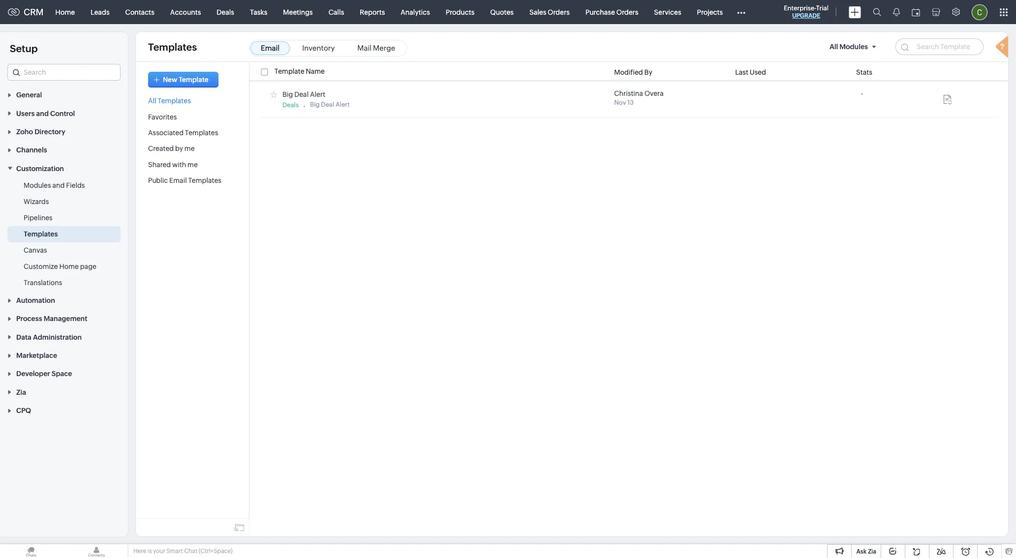 Task type: vqa. For each thing, say whether or not it's contained in the screenshot.
logo
no



Task type: locate. For each thing, give the bounding box(es) containing it.
big deal alert down template name
[[283, 90, 325, 98]]

templates down pipelines link
[[24, 230, 58, 238]]

0 vertical spatial zia
[[16, 389, 26, 397]]

and right users
[[36, 110, 49, 118]]

0 vertical spatial alert
[[310, 90, 325, 98]]

favorites link
[[148, 113, 177, 121]]

email down with
[[169, 177, 187, 185]]

0 vertical spatial all
[[830, 43, 839, 51]]

search element
[[867, 0, 888, 24]]

deal down "big deal alert" link
[[321, 101, 334, 108]]

enterprise-
[[784, 4, 817, 12]]

orders for purchase orders
[[617, 8, 639, 16]]

modules inside field
[[840, 43, 868, 51]]

contacts link
[[117, 0, 162, 24]]

and inside "dropdown button"
[[36, 110, 49, 118]]

deal
[[294, 90, 309, 98], [321, 101, 334, 108]]

modules up stats
[[840, 43, 868, 51]]

home left page
[[59, 263, 79, 271]]

1 horizontal spatial orders
[[617, 8, 639, 16]]

0 horizontal spatial big
[[283, 90, 293, 98]]

me
[[185, 145, 195, 153], [188, 161, 198, 169]]

calls
[[329, 8, 344, 16]]

1 vertical spatial email
[[169, 177, 187, 185]]

1 horizontal spatial template
[[275, 68, 305, 75]]

all for all modules
[[830, 43, 839, 51]]

me right by
[[185, 145, 195, 153]]

and left fields
[[52, 182, 65, 189]]

0 vertical spatial template
[[275, 68, 305, 75]]

alert
[[310, 90, 325, 98], [336, 101, 350, 108]]

and
[[36, 110, 49, 118], [52, 182, 65, 189]]

zoho directory
[[16, 128, 65, 136]]

tasks
[[250, 8, 267, 16]]

templates up new
[[148, 41, 197, 52]]

home
[[55, 8, 75, 16], [59, 263, 79, 271]]

modules inside customization region
[[24, 182, 51, 189]]

2 orders from the left
[[617, 8, 639, 16]]

deals
[[217, 8, 234, 16], [283, 101, 299, 109]]

zia button
[[0, 383, 128, 402]]

1 vertical spatial zia
[[868, 549, 877, 556]]

zia right ask
[[868, 549, 877, 556]]

me right with
[[188, 161, 198, 169]]

all
[[830, 43, 839, 51], [148, 97, 156, 105]]

customize home page link
[[24, 262, 96, 272]]

overa
[[645, 90, 664, 98]]

1 horizontal spatial deal
[[321, 101, 334, 108]]

associated templates
[[148, 129, 218, 137]]

new template
[[163, 76, 209, 84]]

chat
[[184, 548, 197, 555]]

marketplace
[[16, 352, 57, 360]]

1 vertical spatial alert
[[336, 101, 350, 108]]

and for users
[[36, 110, 49, 118]]

me for created by me
[[185, 145, 195, 153]]

products
[[446, 8, 475, 16]]

projects link
[[690, 0, 731, 24]]

home right crm
[[55, 8, 75, 16]]

customization
[[16, 165, 64, 173]]

wizards
[[24, 198, 49, 206]]

0 vertical spatial deal
[[294, 90, 309, 98]]

1 vertical spatial big
[[310, 101, 320, 108]]

orders right sales
[[548, 8, 570, 16]]

zoho directory button
[[0, 122, 128, 141]]

calendar image
[[912, 8, 921, 16]]

1 orders from the left
[[548, 8, 570, 16]]

all for all templates
[[148, 97, 156, 105]]

big deal alert down "big deal alert" link
[[310, 101, 350, 108]]

1 vertical spatial and
[[52, 182, 65, 189]]

template name
[[275, 68, 325, 75]]

shared with me link
[[148, 161, 198, 169]]

0 horizontal spatial and
[[36, 110, 49, 118]]

0 horizontal spatial deals
[[217, 8, 234, 16]]

0 vertical spatial email
[[261, 44, 280, 52]]

modules up wizards at top left
[[24, 182, 51, 189]]

0 horizontal spatial email
[[169, 177, 187, 185]]

modules
[[840, 43, 868, 51], [24, 182, 51, 189]]

0 horizontal spatial template
[[179, 76, 209, 84]]

data administration button
[[0, 328, 128, 346]]

1 horizontal spatial and
[[52, 182, 65, 189]]

0 vertical spatial home
[[55, 8, 75, 16]]

templates
[[148, 41, 197, 52], [158, 97, 191, 105], [185, 129, 218, 137], [188, 177, 222, 185], [24, 230, 58, 238]]

zia
[[16, 389, 26, 397], [868, 549, 877, 556]]

users
[[16, 110, 35, 118]]

None field
[[7, 64, 121, 81]]

1 horizontal spatial alert
[[336, 101, 350, 108]]

zia inside zia dropdown button
[[16, 389, 26, 397]]

0 horizontal spatial alert
[[310, 90, 325, 98]]

home inside home link
[[55, 8, 75, 16]]

template left name
[[275, 68, 305, 75]]

smart
[[167, 548, 183, 555]]

is
[[148, 548, 152, 555]]

contacts image
[[65, 545, 128, 559]]

0 horizontal spatial modules
[[24, 182, 51, 189]]

christina overa nov 13
[[615, 90, 664, 107]]

all templates link
[[148, 97, 191, 105]]

0 vertical spatial deals
[[217, 8, 234, 16]]

deal down template name
[[294, 90, 309, 98]]

all templates
[[148, 97, 191, 105]]

0 vertical spatial modules
[[840, 43, 868, 51]]

1 vertical spatial home
[[59, 263, 79, 271]]

data administration
[[16, 334, 82, 342]]

inventory
[[302, 44, 335, 52]]

nov
[[615, 99, 626, 107]]

reports
[[360, 8, 385, 16]]

1 vertical spatial me
[[188, 161, 198, 169]]

space
[[52, 370, 72, 378]]

create menu image
[[849, 6, 862, 18]]

pipelines link
[[24, 213, 53, 223]]

0 horizontal spatial all
[[148, 97, 156, 105]]

orders
[[548, 8, 570, 16], [617, 8, 639, 16]]

0 horizontal spatial zia
[[16, 389, 26, 397]]

1 vertical spatial modules
[[24, 182, 51, 189]]

page
[[80, 263, 96, 271]]

users and control
[[16, 110, 75, 118]]

christina
[[615, 90, 643, 98]]

1 horizontal spatial big
[[310, 101, 320, 108]]

1 vertical spatial all
[[148, 97, 156, 105]]

services link
[[647, 0, 690, 24]]

big down template name
[[283, 90, 293, 98]]

templates up favorites at top left
[[158, 97, 191, 105]]

and inside customization region
[[52, 182, 65, 189]]

big down "big deal alert" link
[[310, 101, 320, 108]]

zia up cpq on the bottom left of page
[[16, 389, 26, 397]]

automation button
[[0, 291, 128, 310]]

1 vertical spatial template
[[179, 76, 209, 84]]

big deal alert
[[283, 90, 325, 98], [310, 101, 350, 108]]

public
[[148, 177, 168, 185]]

analytics
[[401, 8, 430, 16]]

stats
[[857, 69, 873, 76]]

mail merge link
[[347, 41, 406, 55]]

crm link
[[8, 7, 44, 17]]

1 horizontal spatial all
[[830, 43, 839, 51]]

merge
[[373, 44, 395, 52]]

email up template name
[[261, 44, 280, 52]]

customize
[[24, 263, 58, 271]]

orders inside 'link'
[[617, 8, 639, 16]]

quotes
[[490, 8, 514, 16]]

big
[[283, 90, 293, 98], [310, 101, 320, 108]]

cpq button
[[0, 402, 128, 420]]

customization button
[[0, 159, 128, 178]]

1 horizontal spatial modules
[[840, 43, 868, 51]]

Search text field
[[8, 64, 120, 80]]

meetings
[[283, 8, 313, 16]]

orders right purchase
[[617, 8, 639, 16]]

deals down "big deal alert" link
[[283, 101, 299, 109]]

data
[[16, 334, 31, 342]]

0 vertical spatial me
[[185, 145, 195, 153]]

0 horizontal spatial orders
[[548, 8, 570, 16]]

template right new
[[179, 76, 209, 84]]

deals left "tasks"
[[217, 8, 234, 16]]

template inside button
[[179, 76, 209, 84]]

meetings link
[[275, 0, 321, 24]]

pipelines
[[24, 214, 53, 222]]

enterprise-trial upgrade
[[784, 4, 829, 19]]

profile image
[[972, 4, 988, 20]]

public email templates
[[148, 177, 222, 185]]

modified
[[615, 69, 643, 76]]

all inside field
[[830, 43, 839, 51]]

1 horizontal spatial deals
[[283, 101, 299, 109]]

0 vertical spatial and
[[36, 110, 49, 118]]



Task type: describe. For each thing, give the bounding box(es) containing it.
management
[[44, 315, 87, 323]]

marketplace button
[[0, 346, 128, 365]]

channels button
[[0, 141, 128, 159]]

home inside customize home page link
[[59, 263, 79, 271]]

sales orders
[[530, 8, 570, 16]]

signals element
[[888, 0, 906, 24]]

process management button
[[0, 310, 128, 328]]

big deal alert link
[[283, 90, 325, 98]]

setup
[[10, 43, 38, 54]]

templates inside customization region
[[24, 230, 58, 238]]

here
[[133, 548, 146, 555]]

wizards link
[[24, 197, 49, 207]]

ask zia
[[857, 549, 877, 556]]

deals link
[[209, 0, 242, 24]]

purchase orders link
[[578, 0, 647, 24]]

orders for sales orders
[[548, 8, 570, 16]]

last used
[[736, 69, 766, 76]]

reports link
[[352, 0, 393, 24]]

chats image
[[0, 545, 62, 559]]

public email templates link
[[148, 177, 222, 185]]

developer space
[[16, 370, 72, 378]]

control
[[50, 110, 75, 118]]

modified by
[[615, 69, 653, 76]]

inventory link
[[292, 41, 345, 55]]

created by me link
[[148, 145, 195, 153]]

administration
[[33, 334, 82, 342]]

1 vertical spatial big deal alert
[[310, 101, 350, 108]]

automation
[[16, 297, 55, 305]]

create menu element
[[843, 0, 867, 24]]

christina overa link
[[615, 90, 664, 98]]

canvas link
[[24, 246, 47, 255]]

translations link
[[24, 278, 62, 288]]

signals image
[[894, 8, 900, 16]]

accounts
[[170, 8, 201, 16]]

upgrade
[[793, 12, 821, 19]]

-
[[862, 90, 864, 98]]

general
[[16, 91, 42, 99]]

shared
[[148, 161, 171, 169]]

all modules
[[830, 43, 868, 51]]

services
[[654, 8, 682, 16]]

0 horizontal spatial deal
[[294, 90, 309, 98]]

modules and fields link
[[24, 181, 85, 190]]

developer space button
[[0, 365, 128, 383]]

leads
[[91, 8, 110, 16]]

with
[[172, 161, 186, 169]]

search image
[[873, 8, 882, 16]]

1 vertical spatial deals
[[283, 101, 299, 109]]

1 horizontal spatial zia
[[868, 549, 877, 556]]

general button
[[0, 86, 128, 104]]

associated
[[148, 129, 184, 137]]

sales orders link
[[522, 0, 578, 24]]

mail merge
[[358, 44, 395, 52]]

modules and fields
[[24, 182, 85, 189]]

by
[[645, 69, 653, 76]]

All Modules field
[[826, 38, 884, 55]]

name
[[306, 68, 325, 75]]

profile element
[[966, 0, 994, 24]]

mail
[[358, 44, 372, 52]]

cpq
[[16, 407, 31, 415]]

used
[[750, 69, 766, 76]]

home link
[[48, 0, 83, 24]]

Search Template text field
[[896, 38, 984, 55]]

analytics link
[[393, 0, 438, 24]]

me for shared with me
[[188, 161, 198, 169]]

developer
[[16, 370, 50, 378]]

tasks link
[[242, 0, 275, 24]]

created by me
[[148, 145, 195, 153]]

created
[[148, 145, 174, 153]]

customization region
[[0, 178, 128, 291]]

products link
[[438, 0, 483, 24]]

0 vertical spatial big deal alert
[[283, 90, 325, 98]]

and for modules
[[52, 182, 65, 189]]

channels
[[16, 146, 47, 154]]

trial
[[817, 4, 829, 12]]

shared with me
[[148, 161, 198, 169]]

customize home page
[[24, 263, 96, 271]]

1 horizontal spatial email
[[261, 44, 280, 52]]

process
[[16, 315, 42, 323]]

crm
[[24, 7, 44, 17]]

quotes link
[[483, 0, 522, 24]]

0 vertical spatial big
[[283, 90, 293, 98]]

your
[[153, 548, 165, 555]]

templates down the shared with me in the left top of the page
[[188, 177, 222, 185]]

templates up created by me link
[[185, 129, 218, 137]]

users and control button
[[0, 104, 128, 122]]

projects
[[697, 8, 723, 16]]

sales
[[530, 8, 547, 16]]

accounts link
[[162, 0, 209, 24]]

1 vertical spatial deal
[[321, 101, 334, 108]]

last
[[736, 69, 749, 76]]

canvas
[[24, 247, 47, 254]]

Other Modules field
[[731, 4, 752, 20]]

associated templates link
[[148, 129, 218, 137]]

new template button
[[148, 72, 219, 88]]

zoho
[[16, 128, 33, 136]]



